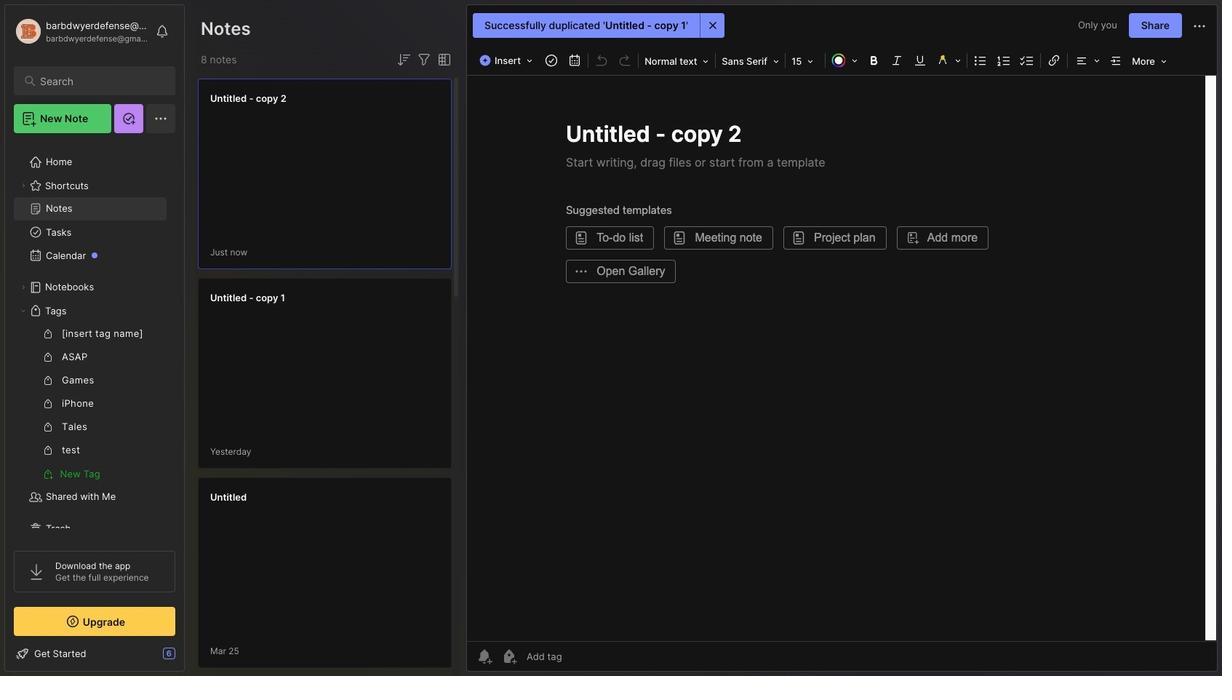 Task type: locate. For each thing, give the bounding box(es) containing it.
calendar event image
[[565, 50, 585, 71]]

group
[[14, 322, 167, 485]]

More actions field
[[1191, 16, 1209, 35]]

Add tag field
[[525, 650, 635, 663]]

add a reminder image
[[476, 648, 493, 665]]

expand notebooks image
[[19, 283, 28, 292]]

none search field inside main element
[[40, 72, 162, 90]]

tree
[[5, 142, 184, 549]]

Alignment field
[[1070, 50, 1105, 71]]

expand note image
[[477, 17, 495, 34]]

click to collapse image
[[184, 649, 195, 667]]

Insert field
[[476, 50, 540, 71]]

Search text field
[[40, 74, 162, 88]]

Account field
[[14, 17, 148, 46]]

Sort options field
[[395, 51, 413, 68]]

insert link image
[[1044, 50, 1065, 71]]

Help and Learning task checklist field
[[5, 642, 184, 665]]

italic image
[[887, 50, 908, 71]]

Note Editor text field
[[467, 75, 1217, 641]]

None search field
[[40, 72, 162, 90]]

more actions image
[[1191, 17, 1209, 35]]

Heading level field
[[640, 51, 714, 71]]

More field
[[1128, 51, 1172, 71]]

alert
[[473, 13, 725, 38]]

numbered list image
[[994, 50, 1015, 71]]

Add filters field
[[416, 51, 433, 68]]

Font size field
[[787, 51, 824, 71]]

note window element
[[466, 4, 1218, 675]]



Task type: describe. For each thing, give the bounding box(es) containing it.
Font color field
[[828, 50, 862, 71]]

bold image
[[864, 50, 884, 71]]

indent image
[[1106, 50, 1127, 71]]

main element
[[0, 0, 189, 676]]

bulleted list image
[[971, 50, 991, 71]]

View options field
[[433, 51, 453, 68]]

checklist image
[[1017, 50, 1038, 71]]

add tag image
[[501, 648, 518, 665]]

underline image
[[910, 50, 931, 71]]

expand tags image
[[19, 306, 28, 315]]

add filters image
[[416, 51, 433, 68]]

task image
[[542, 50, 562, 71]]

group inside tree
[[14, 322, 167, 485]]

tree inside main element
[[5, 142, 184, 549]]

Font family field
[[718, 51, 784, 71]]

Highlight field
[[932, 50, 966, 71]]



Task type: vqa. For each thing, say whether or not it's contained in the screenshot.
Italic image
yes



